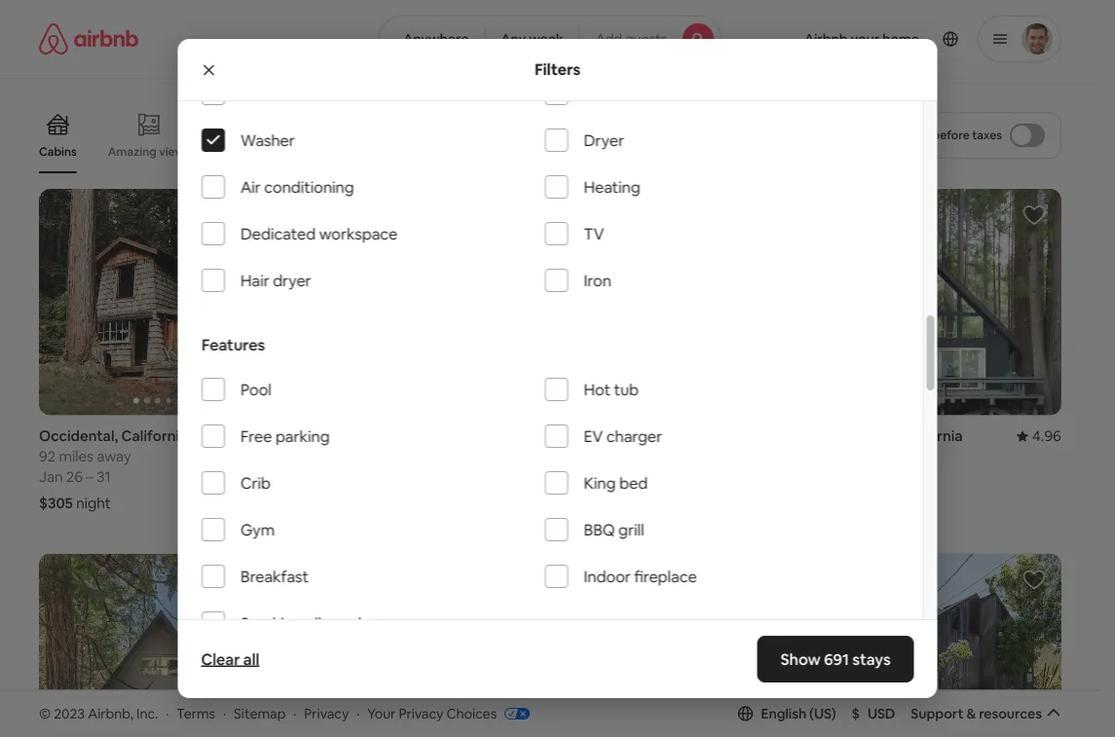 Task type: vqa. For each thing, say whether or not it's contained in the screenshot.
AWAY for Jan 26 – 31
yes



Task type: describe. For each thing, give the bounding box(es) containing it.
bbq
[[584, 521, 615, 541]]

acampo,
[[562, 427, 624, 446]]

stinson beach, california 56 miles away
[[301, 427, 470, 466]]

group containing amazing views
[[39, 97, 728, 173]]

filters
[[535, 59, 581, 79]]

gym
[[240, 521, 274, 541]]

4.96
[[1033, 427, 1062, 446]]

privacy link
[[304, 705, 349, 723]]

clear all button
[[192, 640, 269, 679]]

add guests
[[596, 30, 668, 48]]

dryer
[[584, 131, 624, 151]]

1 privacy from the left
[[304, 705, 349, 723]]

tv
[[584, 224, 604, 244]]

hot tub
[[584, 380, 639, 400]]

add guests button
[[580, 16, 722, 62]]

choices
[[447, 705, 497, 723]]

parking
[[275, 427, 329, 447]]

1
[[592, 468, 598, 487]]

hot
[[584, 380, 611, 400]]

air conditioning
[[240, 178, 354, 198]]

6
[[612, 468, 620, 487]]

occidental, california 92 miles away jan 26 – 31 $305 night
[[39, 427, 188, 513]]

king bed
[[584, 474, 648, 494]]

views
[[159, 144, 190, 159]]

691
[[824, 650, 850, 670]]

show map button
[[486, 605, 615, 652]]

fireplace
[[634, 567, 697, 587]]

grill
[[618, 521, 644, 541]]

miles inside stinson beach, california 56 miles away
[[321, 447, 355, 466]]

bed
[[619, 474, 648, 494]]

workspace
[[319, 224, 397, 244]]

resources
[[980, 705, 1043, 723]]

terms link
[[177, 705, 215, 723]]

92
[[39, 447, 56, 466]]

sitemap
[[234, 705, 286, 723]]

display total before taxes button
[[846, 112, 1062, 159]]

tub
[[614, 380, 639, 400]]

allowed
[[306, 614, 361, 634]]

guests
[[626, 30, 668, 48]]

before
[[933, 128, 970, 143]]

english
[[762, 705, 807, 723]]

cazadero,
[[824, 427, 894, 446]]

air
[[240, 178, 261, 198]]

amazing
[[108, 144, 157, 159]]

away inside stinson beach, california 56 miles away
[[359, 447, 393, 466]]

dedicated
[[240, 224, 316, 244]]

2 privacy from the left
[[399, 705, 444, 723]]

nov
[[562, 468, 589, 487]]

2 · from the left
[[223, 705, 226, 723]]

heating
[[584, 178, 640, 198]]

stays
[[853, 650, 891, 670]]

add
[[596, 30, 623, 48]]

1 · from the left
[[166, 705, 169, 723]]

charger
[[606, 427, 662, 447]]

none search field containing anywhere
[[379, 16, 722, 62]]

4.98
[[248, 427, 277, 446]]

©
[[39, 705, 51, 723]]

features
[[201, 335, 265, 355]]

add to wishlist: twain harte, california image
[[238, 568, 262, 592]]

miles for jan
[[59, 447, 94, 466]]

all
[[243, 650, 260, 670]]

map
[[544, 619, 572, 637]]

kitchen
[[584, 84, 639, 104]]

washer
[[240, 131, 295, 151]]

show for show 691 stays
[[781, 650, 821, 670]]

&
[[967, 705, 977, 723]]

california for cazadero, california
[[897, 427, 964, 446]]

occidental,
[[39, 427, 118, 446]]

cabins
[[39, 144, 77, 159]]

support
[[912, 705, 964, 723]]

anywhere button
[[379, 16, 486, 62]]

– for 31
[[86, 468, 93, 487]]

iron
[[584, 271, 611, 291]]

california for acampo, california 69 miles away nov 1 – 6 $184 night
[[627, 427, 694, 446]]

amazing views
[[108, 144, 190, 159]]

terms · sitemap · privacy
[[177, 705, 349, 723]]

english (us)
[[762, 705, 837, 723]]

night for 31
[[76, 494, 111, 513]]

your privacy choices
[[368, 705, 497, 723]]

show 691 stays link
[[758, 636, 915, 683]]

show 691 stays
[[781, 650, 891, 670]]



Task type: locate. For each thing, give the bounding box(es) containing it.
1 horizontal spatial privacy
[[399, 705, 444, 723]]

crib
[[240, 474, 270, 494]]

pool
[[240, 380, 271, 400]]

·
[[166, 705, 169, 723], [223, 705, 226, 723], [294, 705, 297, 723], [357, 705, 360, 723]]

away for nov 1 – 6
[[620, 447, 655, 466]]

dryer
[[273, 271, 311, 291]]

$ usd
[[852, 705, 896, 723]]

miles for nov
[[583, 447, 617, 466]]

2 horizontal spatial away
[[620, 447, 655, 466]]

miles down the stinson on the left of the page
[[321, 447, 355, 466]]

sitemap link
[[234, 705, 286, 723]]

indoor fireplace
[[584, 567, 697, 587]]

1 horizontal spatial away
[[359, 447, 393, 466]]

away down beach,
[[359, 447, 393, 466]]

– left 31
[[86, 468, 93, 487]]

0 horizontal spatial night
[[76, 494, 111, 513]]

miles down ev
[[583, 447, 617, 466]]

2 away from the left
[[359, 447, 393, 466]]

california right beach,
[[404, 427, 470, 446]]

free
[[240, 427, 272, 447]]

1 horizontal spatial –
[[601, 468, 609, 487]]

remove from wishlist: occidental, california image
[[238, 204, 262, 227]]

california inside acampo, california 69 miles away nov 1 – 6 $184 night
[[627, 427, 694, 446]]

filters dialog
[[178, 32, 938, 738]]

1 night from the left
[[76, 494, 111, 513]]

acampo, california 69 miles away nov 1 – 6 $184 night
[[562, 427, 694, 513]]

group
[[39, 97, 728, 173], [39, 189, 277, 415], [301, 189, 539, 415], [562, 189, 801, 415], [824, 189, 1062, 415], [39, 554, 277, 738], [301, 554, 539, 738], [562, 554, 801, 738], [824, 554, 1062, 738]]

2023
[[54, 705, 85, 723]]

beachfront
[[565, 144, 626, 159]]

3 away from the left
[[620, 447, 655, 466]]

add to wishlist: santa cruz, california image
[[1023, 568, 1047, 592]]

away
[[97, 447, 131, 466], [359, 447, 393, 466], [620, 447, 655, 466]]

profile element
[[746, 0, 1062, 78]]

3 miles from the left
[[583, 447, 617, 466]]

1 vertical spatial show
[[781, 650, 821, 670]]

free parking
[[240, 427, 329, 447]]

4.98 out of 5 average rating image
[[232, 427, 277, 446]]

1 horizontal spatial miles
[[321, 447, 355, 466]]

dedicated workspace
[[240, 224, 397, 244]]

1 away from the left
[[97, 447, 131, 466]]

– inside occidental, california 92 miles away jan 26 – 31 $305 night
[[86, 468, 93, 487]]

night for 6
[[598, 494, 633, 513]]

show map
[[506, 619, 572, 637]]

breakfast
[[240, 567, 308, 587]]

3 · from the left
[[294, 705, 297, 723]]

miles
[[59, 447, 94, 466], [321, 447, 355, 466], [583, 447, 617, 466]]

· right inc.
[[166, 705, 169, 723]]

california right cazadero,
[[897, 427, 964, 446]]

· left your
[[357, 705, 360, 723]]

miles inside occidental, california 92 miles away jan 26 – 31 $305 night
[[59, 447, 94, 466]]

terms
[[177, 705, 215, 723]]

away inside acampo, california 69 miles away nov 1 – 6 $184 night
[[620, 447, 655, 466]]

support & resources button
[[912, 705, 1062, 723]]

2 horizontal spatial miles
[[583, 447, 617, 466]]

your
[[368, 705, 396, 723]]

privacy
[[304, 705, 349, 723], [399, 705, 444, 723]]

miles inside acampo, california 69 miles away nov 1 – 6 $184 night
[[583, 447, 617, 466]]

beach,
[[355, 427, 401, 446]]

$184
[[562, 494, 595, 513]]

away for jan 26 – 31
[[97, 447, 131, 466]]

miles up the 26 at the bottom of the page
[[59, 447, 94, 466]]

· left the privacy link
[[294, 705, 297, 723]]

away inside occidental, california 92 miles away jan 26 – 31 $305 night
[[97, 447, 131, 466]]

show inside 'link'
[[781, 650, 821, 670]]

add to wishlist: cazadero, california image
[[1023, 204, 1047, 227]]

0 horizontal spatial away
[[97, 447, 131, 466]]

1 – from the left
[[86, 468, 93, 487]]

– for 6
[[601, 468, 609, 487]]

show
[[506, 619, 541, 637], [781, 650, 821, 670]]

night inside acampo, california 69 miles away nov 1 – 6 $184 night
[[598, 494, 633, 513]]

0 horizontal spatial –
[[86, 468, 93, 487]]

1 california from the left
[[121, 427, 188, 446]]

california for occidental, california 92 miles away jan 26 – 31 $305 night
[[121, 427, 188, 446]]

night down 31
[[76, 494, 111, 513]]

night inside occidental, california 92 miles away jan 26 – 31 $305 night
[[76, 494, 111, 513]]

clear all
[[201, 650, 260, 670]]

0 horizontal spatial miles
[[59, 447, 94, 466]]

california inside occidental, california 92 miles away jan 26 – 31 $305 night
[[121, 427, 188, 446]]

total
[[905, 128, 931, 143]]

king
[[584, 474, 616, 494]]

week
[[529, 30, 564, 48]]

display total before taxes
[[862, 128, 1003, 143]]

– inside acampo, california 69 miles away nov 1 – 6 $184 night
[[601, 468, 609, 487]]

your privacy choices link
[[368, 705, 530, 724]]

california up bed
[[627, 427, 694, 446]]

show left map
[[506, 619, 541, 637]]

hair dryer
[[240, 271, 311, 291]]

· right terms link
[[223, 705, 226, 723]]

hair
[[240, 271, 269, 291]]

conditioning
[[264, 178, 354, 198]]

bbq grill
[[584, 521, 644, 541]]

support & resources
[[912, 705, 1043, 723]]

2 – from the left
[[601, 468, 609, 487]]

$
[[852, 705, 860, 723]]

any
[[501, 30, 526, 48]]

0 horizontal spatial privacy
[[304, 705, 349, 723]]

night
[[76, 494, 111, 513], [598, 494, 633, 513]]

california inside stinson beach, california 56 miles away
[[404, 427, 470, 446]]

privacy right your
[[399, 705, 444, 723]]

omg!
[[233, 144, 265, 159]]

show left 691
[[781, 650, 821, 670]]

4 california from the left
[[897, 427, 964, 446]]

show for show map
[[506, 619, 541, 637]]

– right 1
[[601, 468, 609, 487]]

© 2023 airbnb, inc. ·
[[39, 705, 169, 723]]

2 night from the left
[[598, 494, 633, 513]]

taxes
[[973, 128, 1003, 143]]

smoking
[[240, 614, 302, 634]]

airbnb,
[[88, 705, 133, 723]]

privacy left your
[[304, 705, 349, 723]]

69
[[562, 447, 579, 466]]

2 miles from the left
[[321, 447, 355, 466]]

3 california from the left
[[627, 427, 694, 446]]

$305
[[39, 494, 73, 513]]

None search field
[[379, 16, 722, 62]]

2 california from the left
[[404, 427, 470, 446]]

anywhere
[[403, 30, 469, 48]]

show inside show map button
[[506, 619, 541, 637]]

display
[[862, 128, 902, 143]]

0 horizontal spatial show
[[506, 619, 541, 637]]

1 horizontal spatial show
[[781, 650, 821, 670]]

away up 31
[[97, 447, 131, 466]]

1 miles from the left
[[59, 447, 94, 466]]

california right occidental,
[[121, 427, 188, 446]]

56
[[301, 447, 317, 466]]

1 horizontal spatial night
[[598, 494, 633, 513]]

inc.
[[136, 705, 158, 723]]

any week
[[501, 30, 564, 48]]

0 vertical spatial show
[[506, 619, 541, 637]]

4 · from the left
[[357, 705, 360, 723]]

–
[[86, 468, 93, 487], [601, 468, 609, 487]]

night down king bed
[[598, 494, 633, 513]]

indoor
[[584, 567, 631, 587]]

4.96 out of 5 average rating image
[[1017, 427, 1062, 446]]

stinson
[[301, 427, 352, 446]]

26
[[66, 468, 83, 487]]

away down charger
[[620, 447, 655, 466]]

any week button
[[485, 16, 581, 62]]

cazadero, california
[[824, 427, 964, 446]]

ev charger
[[584, 427, 662, 447]]



